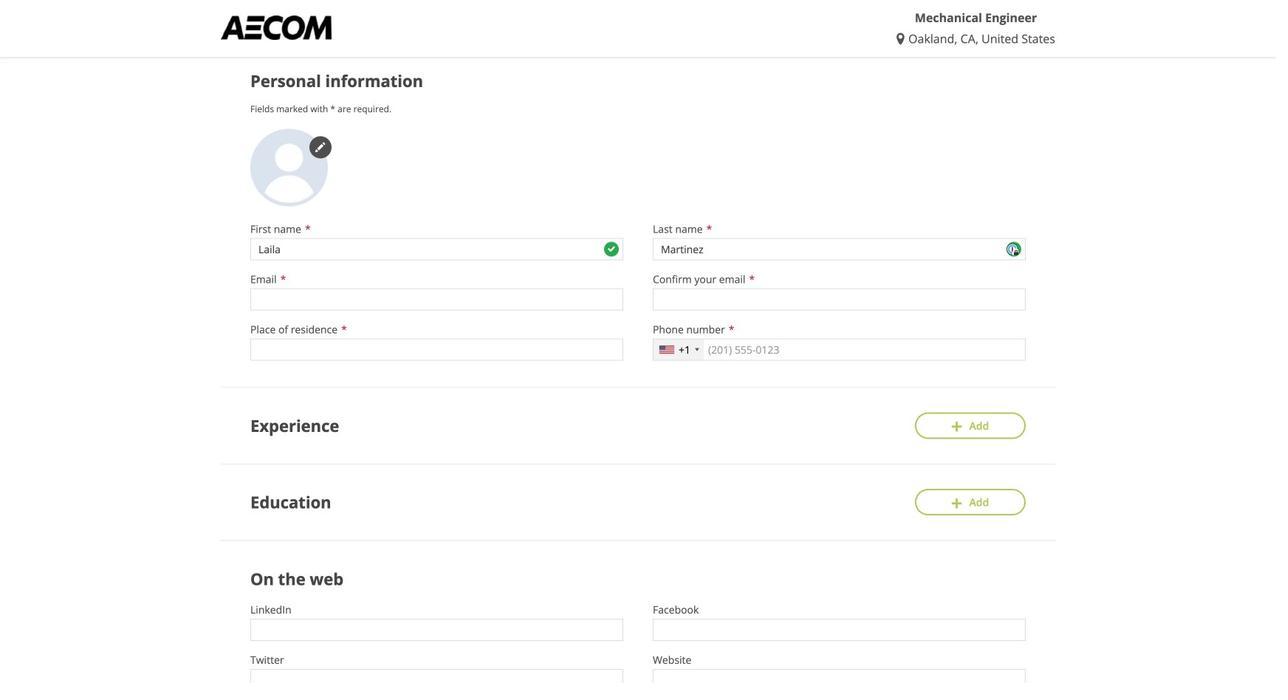 Task type: describe. For each thing, give the bounding box(es) containing it.
location image
[[897, 33, 909, 45]]



Task type: locate. For each thing, give the bounding box(es) containing it.
aecom logo image
[[221, 15, 332, 40]]



